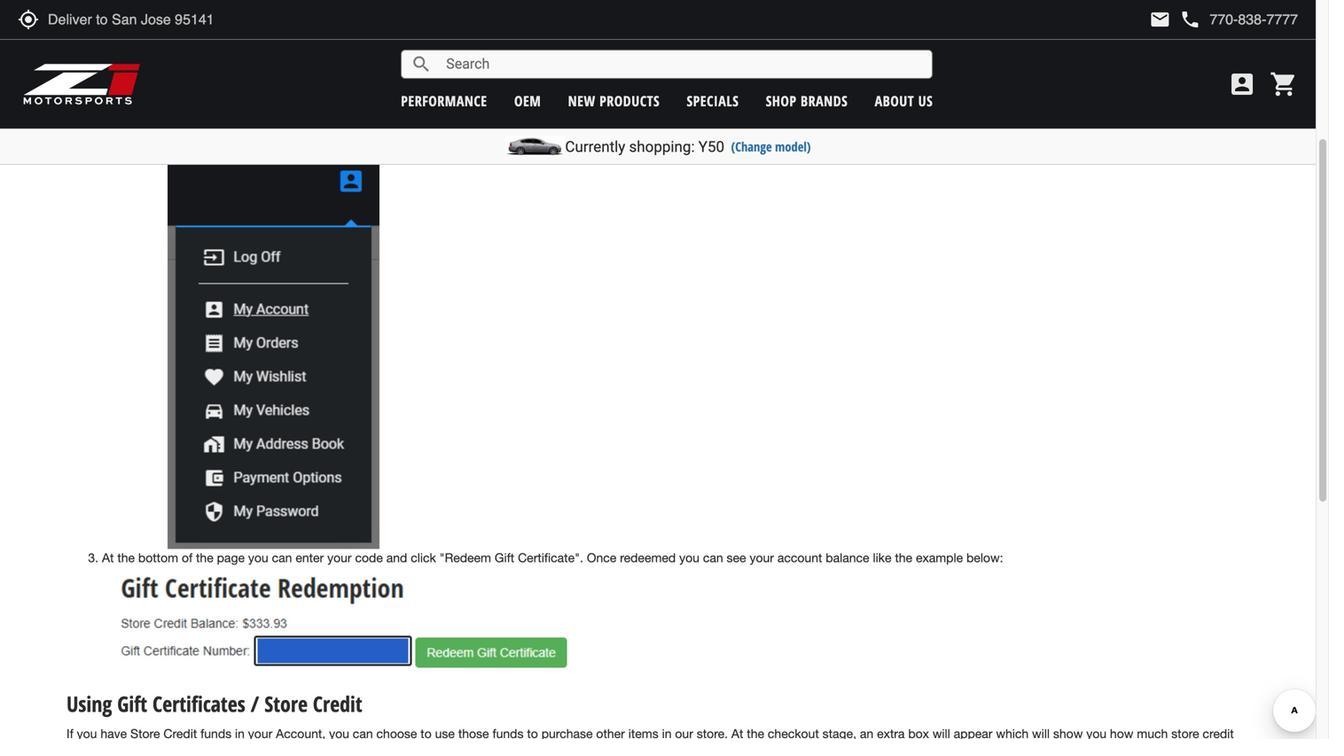Task type: locate. For each thing, give the bounding box(es) containing it.
2 vertical spatial to
[[164, 124, 175, 139]]

this
[[383, 12, 403, 26], [304, 29, 324, 44]]

1 vertical spatial will
[[272, 97, 290, 112]]

and up funds
[[466, 12, 487, 26]]

funds
[[455, 29, 486, 44]]

0 horizontal spatial certificate
[[202, 97, 259, 112]]

store
[[639, 29, 667, 44]]

bottom
[[138, 551, 178, 566]]

you inside gift certificates are purchased just like any other item in our store. you can pay for them using the store's standard payment method(s). once purchased you will receive an email containing a pdf document with a redemption code for the value of the gift certificate. print this document and give to your favorite nissan / infiniti enthusiast when the time is right. this code is valid for 90 days and can be redeemed by any z1 customer logged in to their account. once this code is redeemed, the funds display as that customer's store credit.
[[437, 0, 457, 8]]

1 horizontal spatial in
[[164, 29, 173, 44]]

the left page
[[196, 551, 214, 566]]

is left valid
[[933, 12, 942, 26]]

receive inside gift certificates are purchased just like any other item in our store. you can pay for them using the store's standard payment method(s). once purchased you will receive an email containing a pdf document with a redemption code for the value of the gift certificate. print this document and give to your favorite nissan / infiniti enthusiast when the time is right. this code is valid for 90 days and can be redeemed by any z1 customer logged in to their account. once this code is redeemed, the funds display as that customer's store credit.
[[960, 0, 999, 8]]

0 vertical spatial any
[[284, 0, 304, 8]]

currently
[[566, 138, 626, 156]]

logging in to your account on www.z1motorsports.com .
[[102, 123, 403, 140]]

certificates inside redeeming gift certificates when you receive a gift certificate it will contain the gift certificate redemption code. you can now redeem the gift voucher by:
[[200, 60, 293, 89]]

you
[[437, 0, 457, 8], [551, 97, 571, 112]]

to left their
[[177, 29, 188, 44]]

purchased
[[177, 0, 236, 8], [853, 0, 912, 8]]

0 vertical spatial in
[[367, 0, 377, 8]]

redeemed down pdf
[[1106, 12, 1162, 26]]

gift left voucher
[[692, 97, 712, 112]]

1 horizontal spatial redeemed
[[1106, 12, 1162, 26]]

page
[[217, 551, 245, 566]]

the down method(s).
[[783, 12, 800, 26]]

voucher
[[715, 97, 760, 112]]

days
[[1010, 12, 1037, 26]]

0 horizontal spatial once
[[271, 29, 301, 44]]

1 horizontal spatial a
[[1114, 0, 1121, 8]]

0 horizontal spatial like
[[262, 0, 281, 8]]

can
[[461, 0, 481, 8], [1065, 12, 1085, 26], [575, 97, 595, 112], [272, 551, 292, 566], [703, 551, 724, 566]]

redeemed left see
[[620, 551, 676, 566]]

"redeem
[[440, 551, 492, 566]]

at the bottom of the page you can enter your code and click "redeem gift certificate". once redeemed you can see your account balance like the example below:
[[102, 551, 1004, 566]]

account_box
[[1229, 70, 1257, 98]]

1 vertical spatial in
[[164, 29, 173, 44]]

your right logging
[[178, 124, 203, 139]]

valid
[[945, 12, 971, 26]]

0 horizontal spatial purchased
[[177, 0, 236, 8]]

1 vertical spatial /
[[251, 690, 259, 719]]

(change model) link
[[732, 138, 811, 155]]

performance
[[401, 91, 488, 110]]

see
[[727, 551, 747, 566]]

standard
[[653, 0, 702, 8]]

certificate up logging in to your account on www.z1motorsports.com .
[[202, 97, 259, 112]]

in up print
[[367, 0, 377, 8]]

redeemed
[[1106, 12, 1162, 26], [620, 551, 676, 566]]

receive up 90
[[960, 0, 999, 8]]

gift up logging in to your account on www.z1motorsports.com .
[[179, 97, 199, 112]]

.
[[396, 124, 399, 139]]

certificate
[[202, 97, 259, 112], [382, 97, 439, 112]]

as
[[532, 29, 545, 44]]

you inside redeeming gift certificates when you receive a gift certificate it will contain the gift certificate redemption code. you can now redeem the gift voucher by:
[[551, 97, 571, 112]]

once up time
[[820, 0, 849, 8]]

the up their
[[183, 12, 200, 26]]

is right time
[[831, 12, 840, 26]]

2 vertical spatial in
[[151, 124, 160, 139]]

like inside gift certificates are purchased just like any other item in our store. you can pay for them using the store's standard payment method(s). once purchased you will receive an email containing a pdf document with a redemption code for the value of the gift certificate. print this document and give to your favorite nissan / infiniti enthusiast when the time is right. this code is valid for 90 days and can be redeemed by any z1 customer logged in to their account. once this code is redeemed, the funds display as that customer's store credit.
[[262, 0, 281, 8]]

like right 'balance'
[[873, 551, 892, 566]]

in right logging
[[151, 124, 160, 139]]

your down them
[[531, 12, 556, 26]]

for left 90
[[975, 12, 990, 26]]

1 vertical spatial redeemed
[[620, 551, 676, 566]]

shop brands link
[[766, 91, 848, 110]]

on
[[254, 124, 268, 139]]

and
[[466, 12, 487, 26], [1040, 12, 1061, 26], [387, 551, 408, 566]]

1 horizontal spatial receive
[[960, 0, 999, 8]]

and left "click"
[[387, 551, 408, 566]]

0 horizontal spatial receive
[[126, 97, 165, 112]]

gift
[[66, 0, 86, 8], [165, 60, 195, 89], [179, 97, 199, 112], [359, 97, 379, 112], [692, 97, 712, 112], [495, 551, 515, 566], [117, 690, 147, 719]]

can inside redeeming gift certificates when you receive a gift certificate it will contain the gift certificate redemption code. you can now redeem the gift voucher by:
[[575, 97, 595, 112]]

oem link
[[515, 91, 542, 110]]

1 horizontal spatial to
[[177, 29, 188, 44]]

products
[[600, 91, 660, 110]]

purchased up this
[[853, 0, 912, 8]]

2 horizontal spatial is
[[933, 12, 942, 26]]

document down store. at the left top of page
[[407, 12, 463, 26]]

www.z1motorsports.com link
[[272, 123, 396, 140]]

2 vertical spatial certificates
[[153, 690, 246, 719]]

contain
[[294, 97, 334, 112]]

0 vertical spatial once
[[820, 0, 849, 8]]

0 vertical spatial account
[[206, 124, 251, 139]]

0 horizontal spatial /
[[251, 690, 259, 719]]

currently shopping: y50 (change model)
[[566, 138, 811, 156]]

1 horizontal spatial once
[[587, 551, 617, 566]]

containing
[[1053, 0, 1111, 8]]

2 purchased from the left
[[853, 0, 912, 8]]

1 vertical spatial certificates
[[200, 60, 293, 89]]

once down gift
[[271, 29, 301, 44]]

will up valid
[[939, 0, 956, 8]]

0 vertical spatial receive
[[960, 0, 999, 8]]

0 horizontal spatial will
[[272, 97, 290, 112]]

like
[[262, 0, 281, 8], [873, 551, 892, 566]]

you left an
[[915, 0, 935, 8]]

document up mail phone
[[1152, 0, 1208, 8]]

2 horizontal spatial a
[[1238, 0, 1244, 8]]

for up give
[[508, 0, 523, 8]]

infiniti
[[652, 12, 685, 26]]

any right by
[[1182, 12, 1202, 26]]

mail link
[[1150, 9, 1171, 30]]

value
[[204, 12, 233, 26]]

of
[[237, 12, 247, 26], [182, 551, 193, 566]]

0 horizontal spatial this
[[304, 29, 324, 44]]

1 horizontal spatial is
[[831, 12, 840, 26]]

0 vertical spatial of
[[237, 12, 247, 26]]

0 horizontal spatial of
[[182, 551, 193, 566]]

logged
[[122, 29, 160, 44]]

0 horizontal spatial a
[[169, 97, 175, 112]]

example
[[916, 551, 964, 566]]

code
[[133, 12, 161, 26], [902, 12, 929, 26], [327, 29, 355, 44], [355, 551, 383, 566]]

store's
[[612, 0, 650, 8]]

once right certificate".
[[587, 551, 617, 566]]

gift right using at the left of the page
[[117, 690, 147, 719]]

Search search field
[[432, 51, 933, 78]]

this down our
[[383, 12, 403, 26]]

/ up store
[[645, 12, 649, 26]]

when
[[66, 97, 98, 112]]

in inside logging in to your account on www.z1motorsports.com .
[[151, 124, 160, 139]]

receive
[[960, 0, 999, 8], [126, 97, 165, 112]]

0 vertical spatial certificates
[[90, 0, 153, 8]]

purchased up value
[[177, 0, 236, 8]]

you inside redeeming gift certificates when you receive a gift certificate it will contain the gift certificate redemption code. you can now redeem the gift voucher by:
[[102, 97, 122, 112]]

gift up redemption
[[66, 0, 86, 8]]

0 horizontal spatial and
[[387, 551, 408, 566]]

a left pdf
[[1114, 0, 1121, 8]]

them
[[527, 0, 555, 8]]

account inside logging in to your account on www.z1motorsports.com .
[[206, 124, 251, 139]]

at
[[102, 551, 114, 566]]

any up gift
[[284, 0, 304, 8]]

1 vertical spatial this
[[304, 29, 324, 44]]

you right code.
[[551, 97, 571, 112]]

account_box link
[[1224, 70, 1262, 98]]

certificates for store
[[153, 690, 246, 719]]

1 vertical spatial account
[[778, 551, 823, 566]]

can down containing on the right
[[1065, 12, 1085, 26]]

0 horizontal spatial in
[[151, 124, 160, 139]]

1 horizontal spatial document
[[1152, 0, 1208, 8]]

2 horizontal spatial once
[[820, 0, 849, 8]]

of down just
[[237, 12, 247, 26]]

certificate up .
[[382, 97, 439, 112]]

our
[[380, 0, 398, 8]]

you
[[915, 0, 935, 8], [102, 97, 122, 112], [248, 551, 269, 566], [680, 551, 700, 566]]

in
[[367, 0, 377, 8], [164, 29, 173, 44], [151, 124, 160, 139]]

your
[[531, 12, 556, 26], [178, 124, 203, 139], [327, 551, 352, 566], [750, 551, 775, 566]]

0 horizontal spatial you
[[437, 0, 457, 8]]

1 horizontal spatial of
[[237, 12, 247, 26]]

0 vertical spatial you
[[437, 0, 457, 8]]

code down certificate.
[[327, 29, 355, 44]]

certificates up 'it'
[[200, 60, 293, 89]]

0 vertical spatial will
[[939, 0, 956, 8]]

is down print
[[359, 29, 368, 44]]

certificates left store at the left bottom of the page
[[153, 690, 246, 719]]

receive up logging
[[126, 97, 165, 112]]

2 horizontal spatial in
[[367, 0, 377, 8]]

specials link
[[687, 91, 739, 110]]

1 horizontal spatial you
[[551, 97, 571, 112]]

shop brands
[[766, 91, 848, 110]]

mail
[[1150, 9, 1171, 30]]

account left 'on'
[[206, 124, 251, 139]]

0 horizontal spatial account
[[206, 124, 251, 139]]

0 horizontal spatial to
[[164, 124, 175, 139]]

model)
[[776, 138, 811, 155]]

1 horizontal spatial will
[[939, 0, 956, 8]]

credit.
[[670, 29, 705, 44]]

phone link
[[1180, 9, 1299, 30]]

and down "email"
[[1040, 12, 1061, 26]]

gift inside gift certificates are purchased just like any other item in our store. you can pay for them using the store's standard payment method(s). once purchased you will receive an email containing a pdf document with a redemption code for the value of the gift certificate. print this document and give to your favorite nissan / infiniti enthusiast when the time is right. this code is valid for 90 days and can be redeemed by any z1 customer logged in to their account. once this code is redeemed, the funds display as that customer's store credit.
[[66, 0, 86, 8]]

performance link
[[401, 91, 488, 110]]

1 vertical spatial of
[[182, 551, 193, 566]]

1 vertical spatial once
[[271, 29, 301, 44]]

1 vertical spatial you
[[551, 97, 571, 112]]

to right give
[[517, 12, 528, 26]]

1 horizontal spatial this
[[383, 12, 403, 26]]

account left 'balance'
[[778, 551, 823, 566]]

to right logging
[[164, 124, 175, 139]]

this down certificate.
[[304, 29, 324, 44]]

1 horizontal spatial purchased
[[853, 0, 912, 8]]

a up logging in to your account on www.z1motorsports.com .
[[169, 97, 175, 112]]

1 horizontal spatial any
[[1182, 12, 1202, 26]]

any
[[284, 0, 304, 8], [1182, 12, 1202, 26]]

the up www.z1motorsports.com link
[[338, 97, 355, 112]]

1 horizontal spatial like
[[873, 551, 892, 566]]

certificate".
[[518, 551, 584, 566]]

certificates up redemption
[[90, 0, 153, 8]]

0 vertical spatial like
[[262, 0, 281, 8]]

you right store. at the left top of page
[[437, 0, 457, 8]]

0 vertical spatial redeemed
[[1106, 12, 1162, 26]]

1 vertical spatial document
[[407, 12, 463, 26]]

the down just
[[251, 12, 268, 26]]

code up logged
[[133, 12, 161, 26]]

document
[[1152, 0, 1208, 8], [407, 12, 463, 26]]

your inside gift certificates are purchased just like any other item in our store. you can pay for them using the store's standard payment method(s). once purchased you will receive an email containing a pdf document with a redemption code for the value of the gift certificate. print this document and give to your favorite nissan / infiniti enthusiast when the time is right. this code is valid for 90 days and can be redeemed by any z1 customer logged in to their account. once this code is redeemed, the funds display as that customer's store credit.
[[531, 12, 556, 26]]

gift certificates are purchased just like any other item in our store. you can pay for them using the store's standard payment method(s). once purchased you will receive an email containing a pdf document with a redemption code for the value of the gift certificate. print this document and give to your favorite nissan / infiniti enthusiast when the time is right. this code is valid for 90 days and can be redeemed by any z1 customer logged in to their account. once this code is redeemed, the funds display as that customer's store credit.
[[66, 0, 1244, 44]]

your inside logging in to your account on www.z1motorsports.com .
[[178, 124, 203, 139]]

/
[[645, 12, 649, 26], [251, 690, 259, 719]]

a up phone link
[[1238, 0, 1244, 8]]

1 vertical spatial receive
[[126, 97, 165, 112]]

1 horizontal spatial certificate
[[382, 97, 439, 112]]

below:
[[967, 551, 1004, 566]]

0 vertical spatial this
[[383, 12, 403, 26]]

to inside logging in to your account on www.z1motorsports.com .
[[164, 124, 175, 139]]

about
[[875, 91, 915, 110]]

1 horizontal spatial for
[[508, 0, 523, 8]]

new products link
[[568, 91, 660, 110]]

your right enter on the bottom of the page
[[327, 551, 352, 566]]

/ left store at the left bottom of the page
[[251, 690, 259, 719]]

can left now
[[575, 97, 595, 112]]

0 vertical spatial to
[[517, 12, 528, 26]]

is
[[831, 12, 840, 26], [933, 12, 942, 26], [359, 29, 368, 44]]

2 vertical spatial once
[[587, 551, 617, 566]]

like up gift
[[262, 0, 281, 8]]

1 certificate from the left
[[202, 97, 259, 112]]

you right when
[[102, 97, 122, 112]]

in right logged
[[164, 29, 173, 44]]

1 horizontal spatial /
[[645, 12, 649, 26]]

will right 'it'
[[272, 97, 290, 112]]

of right bottom
[[182, 551, 193, 566]]

for down are
[[165, 12, 179, 26]]

0 vertical spatial /
[[645, 12, 649, 26]]

shopping:
[[629, 138, 695, 156]]

a
[[1114, 0, 1121, 8], [1238, 0, 1244, 8], [169, 97, 175, 112]]



Task type: vqa. For each thing, say whether or not it's contained in the screenshot.
Z1 will always offer the largest selection of Z32 parts and services available. Now the new Z is calling and Z1 will answer. We are the world leader in 370z, 350Z and G35 used, new, and performance inventories. Z1 is building some of the most powerful VQ based powerplants on the road with much more to come!
no



Task type: describe. For each thing, give the bounding box(es) containing it.
item
[[340, 0, 364, 8]]

about us link
[[875, 91, 934, 110]]

brands
[[801, 91, 848, 110]]

your right see
[[750, 551, 775, 566]]

by:
[[764, 97, 781, 112]]

gift right "redeem
[[495, 551, 515, 566]]

shop
[[766, 91, 797, 110]]

pdf
[[1124, 0, 1148, 8]]

gift down their
[[165, 60, 195, 89]]

certificates for you
[[200, 60, 293, 89]]

print
[[354, 12, 380, 26]]

nissan
[[604, 12, 641, 26]]

other
[[308, 0, 336, 8]]

the left "example"
[[896, 551, 913, 566]]

redeemed inside gift certificates are purchased just like any other item in our store. you can pay for them using the store's standard payment method(s). once purchased you will receive an email containing a pdf document with a redemption code for the value of the gift certificate. print this document and give to your favorite nissan / infiniti enthusiast when the time is right. this code is valid for 90 days and can be redeemed by any z1 customer logged in to their account. once this code is redeemed, the funds display as that customer's store credit.
[[1106, 12, 1162, 26]]

time
[[804, 12, 828, 26]]

new
[[568, 91, 596, 110]]

redeeming
[[66, 60, 159, 89]]

redeemed,
[[371, 29, 431, 44]]

you inside gift certificates are purchased just like any other item in our store. you can pay for them using the store's standard payment method(s). once purchased you will receive an email containing a pdf document with a redemption code for the value of the gift certificate. print this document and give to your favorite nissan / infiniti enthusiast when the time is right. this code is valid for 90 days and can be redeemed by any z1 customer logged in to their account. once this code is redeemed, the funds display as that customer's store credit.
[[915, 0, 935, 8]]

email
[[1020, 0, 1049, 8]]

can left pay
[[461, 0, 481, 8]]

when
[[749, 12, 779, 26]]

redeeming gift certificates when you receive a gift certificate it will contain the gift certificate redemption code. you can now redeem the gift voucher by:
[[66, 60, 781, 112]]

us
[[919, 91, 934, 110]]

90
[[993, 12, 1007, 26]]

can left see
[[703, 551, 724, 566]]

0 horizontal spatial redeemed
[[620, 551, 676, 566]]

enter
[[296, 551, 324, 566]]

1 horizontal spatial account
[[778, 551, 823, 566]]

this
[[875, 12, 898, 26]]

z1 motorsports logo image
[[22, 62, 141, 106]]

with
[[1211, 0, 1234, 8]]

1 vertical spatial any
[[1182, 12, 1202, 26]]

will inside redeeming gift certificates when you receive a gift certificate it will contain the gift certificate redemption code. you can now redeem the gift voucher by:
[[272, 97, 290, 112]]

the right redeem
[[671, 97, 688, 112]]

specials
[[687, 91, 739, 110]]

balance
[[826, 551, 870, 566]]

code left "click"
[[355, 551, 383, 566]]

the up favorite
[[592, 0, 609, 8]]

click
[[411, 551, 436, 566]]

new products
[[568, 91, 660, 110]]

are
[[156, 0, 173, 8]]

1 horizontal spatial and
[[466, 12, 487, 26]]

right.
[[843, 12, 872, 26]]

using
[[66, 690, 112, 719]]

search
[[411, 54, 432, 75]]

enthusiast
[[689, 12, 746, 26]]

method(s).
[[758, 0, 816, 8]]

a inside redeeming gift certificates when you receive a gift certificate it will contain the gift certificate redemption code. you can now redeem the gift voucher by:
[[169, 97, 175, 112]]

gift up www.z1motorsports.com
[[359, 97, 379, 112]]

customer's
[[573, 29, 635, 44]]

2 certificate from the left
[[382, 97, 439, 112]]

redeem
[[625, 97, 667, 112]]

0 horizontal spatial any
[[284, 0, 304, 8]]

customer
[[66, 29, 119, 44]]

gift
[[272, 12, 289, 26]]

using
[[558, 0, 588, 8]]

www.z1motorsports.com
[[272, 123, 396, 140]]

0 horizontal spatial is
[[359, 29, 368, 44]]

using gift certificates / store credit
[[66, 690, 363, 719]]

you left see
[[680, 551, 700, 566]]

the right at
[[117, 551, 135, 566]]

about us
[[875, 91, 934, 110]]

certificate.
[[293, 12, 351, 26]]

pay
[[485, 0, 505, 8]]

an
[[1003, 0, 1017, 8]]

0 horizontal spatial document
[[407, 12, 463, 26]]

certificates inside gift certificates are purchased just like any other item in our store. you can pay for them using the store's standard payment method(s). once purchased you will receive an email containing a pdf document with a redemption code for the value of the gift certificate. print this document and give to your favorite nissan / infiniti enthusiast when the time is right. this code is valid for 90 days and can be redeemed by any z1 customer logged in to their account. once this code is redeemed, the funds display as that customer's store credit.
[[90, 0, 153, 8]]

2 horizontal spatial for
[[975, 12, 990, 26]]

1 vertical spatial like
[[873, 551, 892, 566]]

phone
[[1180, 9, 1202, 30]]

z1
[[1205, 12, 1220, 26]]

it
[[262, 97, 269, 112]]

logging
[[102, 124, 147, 139]]

2 horizontal spatial to
[[517, 12, 528, 26]]

receive inside redeeming gift certificates when you receive a gift certificate it will contain the gift certificate redemption code. you can now redeem the gift voucher by:
[[126, 97, 165, 112]]

2 horizontal spatial and
[[1040, 12, 1061, 26]]

(change
[[732, 138, 772, 155]]

their
[[191, 29, 216, 44]]

of inside gift certificates are purchased just like any other item in our store. you can pay for them using the store's standard payment method(s). once purchased you will receive an email containing a pdf document with a redemption code for the value of the gift certificate. print this document and give to your favorite nissan / infiniti enthusiast when the time is right. this code is valid for 90 days and can be redeemed by any z1 customer logged in to their account. once this code is redeemed, the funds display as that customer's store credit.
[[237, 12, 247, 26]]

mail phone
[[1150, 9, 1202, 30]]

that
[[549, 29, 570, 44]]

redemption
[[66, 12, 130, 26]]

the left funds
[[434, 29, 451, 44]]

you right page
[[248, 551, 269, 566]]

be
[[1088, 12, 1102, 26]]

1 purchased from the left
[[177, 0, 236, 8]]

0 horizontal spatial for
[[165, 12, 179, 26]]

account.
[[219, 29, 268, 44]]

1 vertical spatial to
[[177, 29, 188, 44]]

favorite
[[559, 12, 600, 26]]

code right this
[[902, 12, 929, 26]]

by
[[1165, 12, 1179, 26]]

redemption
[[442, 97, 510, 112]]

now
[[599, 97, 622, 112]]

/ inside gift certificates are purchased just like any other item in our store. you can pay for them using the store's standard payment method(s). once purchased you will receive an email containing a pdf document with a redemption code for the value of the gift certificate. print this document and give to your favorite nissan / infiniti enthusiast when the time is right. this code is valid for 90 days and can be redeemed by any z1 customer logged in to their account. once this code is redeemed, the funds display as that customer's store credit.
[[645, 12, 649, 26]]

shopping_cart
[[1271, 70, 1299, 98]]

can left enter on the bottom of the page
[[272, 551, 292, 566]]

payment
[[706, 0, 754, 8]]

will inside gift certificates are purchased just like any other item in our store. you can pay for them using the store's standard payment method(s). once purchased you will receive an email containing a pdf document with a redemption code for the value of the gift certificate. print this document and give to your favorite nissan / infiniti enthusiast when the time is right. this code is valid for 90 days and can be redeemed by any z1 customer logged in to their account. once this code is redeemed, the funds display as that customer's store credit.
[[939, 0, 956, 8]]

just
[[239, 0, 259, 8]]

oem
[[515, 91, 542, 110]]

display
[[489, 29, 529, 44]]

shopping_cart link
[[1266, 70, 1299, 98]]

0 vertical spatial document
[[1152, 0, 1208, 8]]

store
[[265, 690, 308, 719]]

code.
[[514, 97, 547, 112]]



